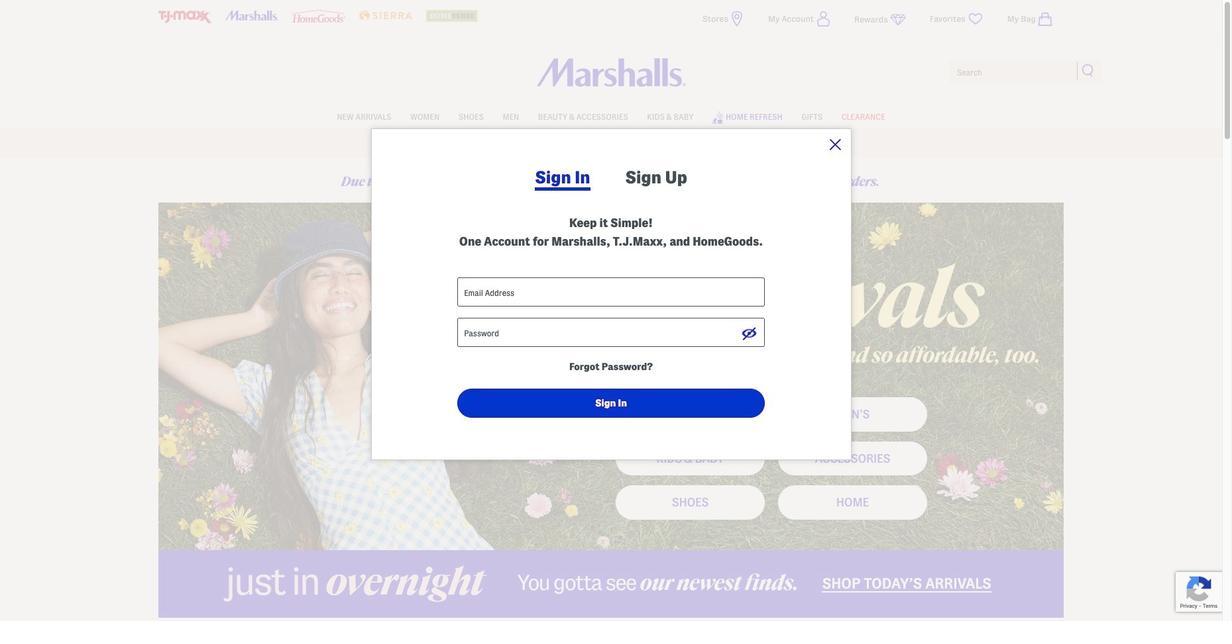 Task type: vqa. For each thing, say whether or not it's contained in the screenshot.
Marshalls.com image at the top left
yes



Task type: describe. For each thing, give the bounding box(es) containing it.
Search text field
[[948, 58, 1103, 85]]

Password password field
[[457, 318, 765, 347]]

homegoods.com image
[[292, 10, 345, 22]]

homesense.com image
[[426, 10, 479, 22]]

marshalls.com image
[[225, 11, 278, 21]]



Task type: locate. For each thing, give the bounding box(es) containing it.
email address email field
[[457, 278, 765, 307]]

marquee
[[0, 132, 1222, 158]]

sierra.com image
[[359, 11, 412, 21]]

dialog
[[371, 129, 1232, 615]]

new arrivals. our latest drop is better than ever ã¢ââ and so affordable, too. image
[[158, 203, 1064, 551]]

banner
[[0, 0, 1222, 158]]

site search search field
[[948, 58, 1103, 85]]

None submit
[[1082, 64, 1095, 77], [457, 389, 765, 418], [1082, 64, 1095, 77], [457, 389, 765, 418]]

close dialog element
[[829, 139, 841, 150]]

just in overnight. you've gotta see our newest finds. image
[[158, 551, 1064, 618]]

main content
[[158, 160, 1064, 622]]

tjmaxx.com image
[[158, 11, 211, 23]]

menu bar
[[158, 105, 1064, 129]]



